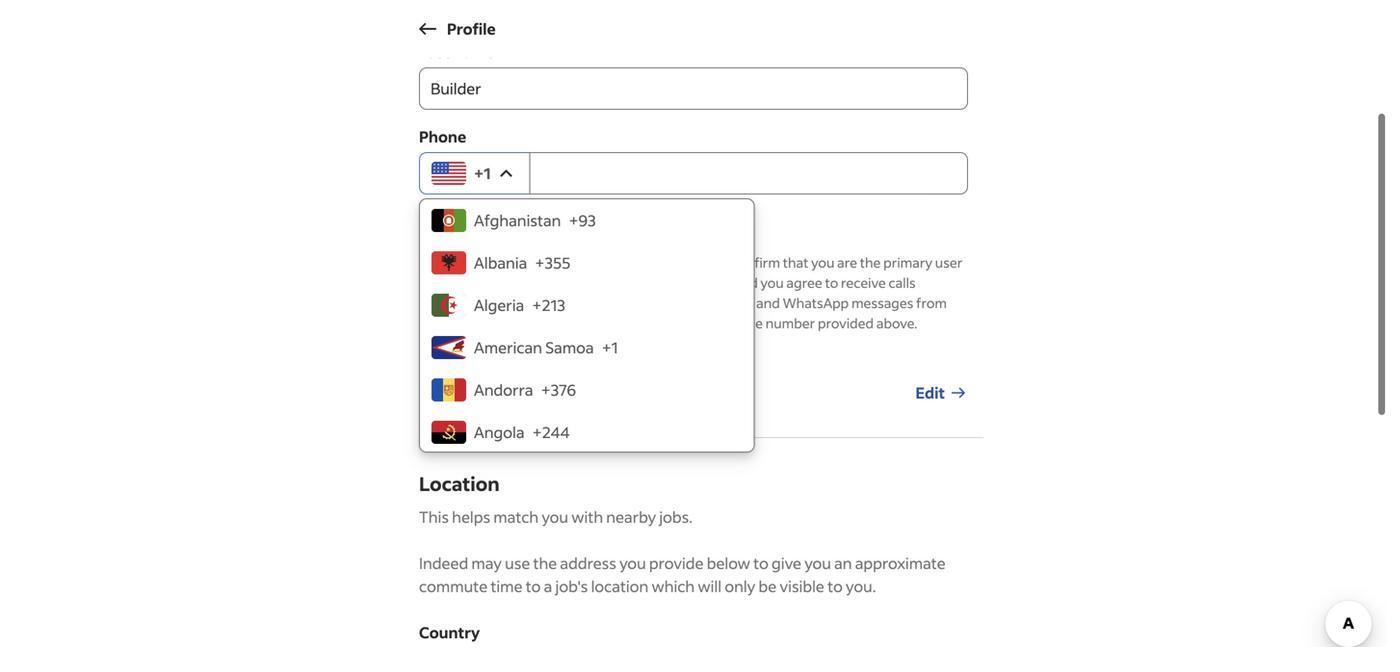 Task type: describe. For each thing, give the bounding box(es) containing it.
recorded
[[617, 294, 674, 312]]

to up be
[[754, 554, 769, 573]]

nearby
[[606, 507, 656, 527]]

which
[[652, 577, 695, 597]]

last name
[[419, 42, 495, 62]]

messages
[[852, 294, 914, 312]]

you.
[[846, 577, 876, 597]]

0 vertical spatial telephone
[[554, 274, 618, 292]]

to down an on the right bottom of the page
[[828, 577, 843, 597]]

albania
[[474, 253, 527, 273]]

algeria + 213
[[474, 295, 566, 315]]

and up texts, at the top right
[[734, 274, 758, 292]]

pre-
[[590, 294, 617, 312]]

who
[[560, 315, 587, 332]]

whatsapp
[[783, 294, 849, 312]]

commute
[[419, 577, 488, 597]]

match
[[494, 507, 539, 527]]

use inside indeed may use the address you provide below to give you an approximate commute time to a job's location which will only be visible to you.
[[505, 554, 530, 573]]

job's
[[556, 577, 588, 597]]

213
[[542, 295, 566, 315]]

b0bth3builder2k 23@gmail.com
[[419, 383, 645, 403]]

this
[[419, 507, 449, 527]]

employers
[[492, 315, 557, 332]]

244
[[542, 423, 570, 442]]

to down are at the right top
[[825, 274, 839, 292]]

the right at
[[676, 315, 697, 332]]

from
[[917, 294, 947, 312]]

phone
[[419, 127, 467, 146]]

you up 'location'
[[620, 554, 646, 573]]

use inside the by submitting the form with this box checked, you confirm that you are the primary user and subscriber to the telephone number provided, and you agree to receive calls (including using artificial or pre-recorded voice), texts, and whatsapp messages from indeed and employers who use indeed at the telephone number provided above.
[[590, 315, 612, 332]]

1
[[612, 338, 618, 358]]

country
[[419, 623, 480, 643]]

+ for 355
[[535, 253, 545, 273]]

with for this
[[565, 254, 593, 271]]

0 vertical spatial number
[[522, 221, 579, 241]]

agree
[[787, 274, 823, 292]]

confirm
[[732, 254, 781, 271]]

last
[[419, 42, 450, 62]]

Show my number on Indeed checkbox
[[419, 220, 442, 243]]

the inside indeed may use the address you provide below to give you an approximate commute time to a job's location which will only be visible to you.
[[533, 554, 557, 573]]

to down albania + 355
[[514, 274, 527, 292]]

show
[[454, 221, 494, 241]]

+ for 213
[[532, 295, 542, 315]]

visible
[[780, 577, 825, 597]]

and down by
[[419, 274, 443, 292]]

edit
[[916, 383, 945, 403]]

only
[[725, 577, 756, 597]]

artificial
[[521, 294, 571, 312]]

list box containing afghanistan
[[420, 199, 754, 454]]

checked,
[[647, 254, 703, 271]]

93
[[579, 211, 596, 230]]

1 vertical spatial telephone
[[699, 315, 763, 332]]

profile
[[447, 19, 496, 39]]

afghanistan + 93
[[474, 211, 596, 230]]

the up artificial
[[530, 274, 551, 292]]

at
[[661, 315, 673, 332]]

Type phone number telephone field
[[530, 152, 969, 195]]

subscriber
[[446, 274, 512, 292]]

afghanistan
[[474, 211, 561, 230]]

below
[[707, 554, 751, 573]]

provided,
[[673, 274, 732, 292]]

the up receive
[[860, 254, 881, 271]]

are
[[838, 254, 858, 271]]

angola
[[474, 423, 525, 442]]

texts,
[[720, 294, 754, 312]]

you right match
[[542, 507, 569, 527]]

andorra + 376
[[474, 380, 576, 400]]

receive
[[841, 274, 886, 292]]

angola + 244
[[474, 423, 570, 442]]

the left form
[[508, 254, 529, 271]]

andorra
[[474, 380, 533, 400]]

my
[[497, 221, 519, 241]]

355
[[545, 253, 571, 273]]

you left are at the right top
[[812, 254, 835, 271]]

+ for 244
[[533, 423, 542, 442]]

helps
[[452, 507, 491, 527]]

to left a at the bottom left of the page
[[526, 577, 541, 597]]



Task type: vqa. For each thing, say whether or not it's contained in the screenshot.
the right telephone
yes



Task type: locate. For each thing, give the bounding box(es) containing it.
this
[[596, 254, 619, 271]]

1 vertical spatial use
[[505, 554, 530, 573]]

by
[[419, 254, 435, 271]]

edit link
[[916, 372, 969, 414]]

+ left on
[[569, 211, 579, 230]]

with for nearby
[[572, 507, 603, 527]]

2 vertical spatial number
[[766, 315, 816, 332]]

address
[[560, 554, 617, 573]]

indeed inside indeed may use the address you provide below to give you an approximate commute time to a job's location which will only be visible to you.
[[419, 554, 469, 573]]

the up a at the bottom left of the page
[[533, 554, 557, 573]]

you up provided, on the top of the page
[[706, 254, 729, 271]]

1 vertical spatial number
[[620, 274, 670, 292]]

provide
[[649, 554, 704, 573]]

indeed up box
[[604, 221, 653, 241]]

2 horizontal spatial number
[[766, 315, 816, 332]]

and right texts, at the top right
[[757, 294, 780, 312]]

user
[[936, 254, 963, 271]]

you left an on the right bottom of the page
[[805, 554, 832, 573]]

above.
[[877, 315, 918, 332]]

with inside the by submitting the form with this box checked, you confirm that you are the primary user and subscriber to the telephone number provided, and you agree to receive calls (including using artificial or pre-recorded voice), texts, and whatsapp messages from indeed and employers who use indeed at the telephone number provided above.
[[565, 254, 593, 271]]

on
[[582, 221, 601, 241]]

0 horizontal spatial number
[[522, 221, 579, 241]]

376
[[551, 380, 576, 400]]

an
[[835, 554, 852, 573]]

primary
[[884, 254, 933, 271]]

0 horizontal spatial use
[[505, 554, 530, 573]]

use up time
[[505, 554, 530, 573]]

submitting
[[438, 254, 506, 271]]

number down the whatsapp
[[766, 315, 816, 332]]

name
[[454, 42, 495, 62]]

using
[[484, 294, 518, 312]]

1 vertical spatial with
[[572, 507, 603, 527]]

by submitting the form with this box checked, you confirm that you are the primary user and subscriber to the telephone number provided, and you agree to receive calls (including using artificial or pre-recorded voice), texts, and whatsapp messages from indeed and employers who use indeed at the telephone number provided above.
[[419, 254, 963, 332]]

be
[[759, 577, 777, 597]]

albania + 355
[[474, 253, 571, 273]]

form
[[532, 254, 563, 271]]

telephone down texts, at the top right
[[699, 315, 763, 332]]

number up recorded
[[620, 274, 670, 292]]

+ right the angola
[[533, 423, 542, 442]]

indeed down '(including'
[[419, 315, 462, 332]]

1 horizontal spatial telephone
[[699, 315, 763, 332]]

b0bth3builder2k
[[419, 383, 539, 403]]

+ for 93
[[569, 211, 579, 230]]

use
[[590, 315, 612, 332], [505, 554, 530, 573]]

indeed may use the address you provide below to give you an approximate commute time to a job's location which will only be visible to you.
[[419, 554, 946, 597]]

+ down show my number on indeed
[[535, 253, 545, 273]]

voice),
[[677, 294, 717, 312]]

(including
[[419, 294, 481, 312]]

with left nearby at bottom
[[572, 507, 603, 527]]

samoa
[[546, 338, 594, 358]]

provided
[[818, 315, 874, 332]]

+ for 376
[[541, 380, 551, 400]]

+ right using
[[532, 295, 542, 315]]

that
[[783, 254, 809, 271]]

approximate
[[856, 554, 946, 573]]

1 horizontal spatial use
[[590, 315, 612, 332]]

show my number on indeed
[[454, 221, 653, 241]]

or
[[573, 294, 587, 312]]

and
[[419, 274, 443, 292], [734, 274, 758, 292], [757, 294, 780, 312], [465, 315, 489, 332]]

and down using
[[465, 315, 489, 332]]

location
[[419, 471, 500, 496]]

american
[[474, 338, 543, 358]]

time
[[491, 577, 523, 597]]

a
[[544, 577, 553, 597]]

location
[[591, 577, 649, 597]]

list box
[[420, 199, 754, 454]]

None field
[[419, 0, 969, 25], [419, 67, 969, 110], [419, 0, 969, 25], [419, 67, 969, 110]]

+ right samoa
[[602, 338, 612, 358]]

0 vertical spatial with
[[565, 254, 593, 271]]

american samoa + 1
[[474, 338, 618, 358]]

number
[[522, 221, 579, 241], [620, 274, 670, 292], [766, 315, 816, 332]]

the
[[508, 254, 529, 271], [860, 254, 881, 271], [530, 274, 551, 292], [676, 315, 697, 332], [533, 554, 557, 573]]

with left this
[[565, 254, 593, 271]]

give
[[772, 554, 802, 573]]

indeed down recorded
[[615, 315, 658, 332]]

jobs.
[[660, 507, 693, 527]]

with
[[565, 254, 593, 271], [572, 507, 603, 527]]

indeed up commute
[[419, 554, 469, 573]]

+ right andorra
[[541, 380, 551, 400]]

0 horizontal spatial telephone
[[554, 274, 618, 292]]

you down the confirm
[[761, 274, 784, 292]]

use down pre-
[[590, 315, 612, 332]]

this helps match you with nearby jobs.
[[419, 507, 693, 527]]

to
[[514, 274, 527, 292], [825, 274, 839, 292], [754, 554, 769, 573], [526, 577, 541, 597], [828, 577, 843, 597]]

email
[[419, 350, 460, 370]]

profile link
[[408, 8, 509, 50]]

0 vertical spatial use
[[590, 315, 612, 332]]

number up form
[[522, 221, 579, 241]]

23@gmail.com
[[539, 383, 645, 403]]

telephone up 'or' in the top left of the page
[[554, 274, 618, 292]]

+
[[569, 211, 579, 230], [535, 253, 545, 273], [532, 295, 542, 315], [602, 338, 612, 358], [541, 380, 551, 400], [533, 423, 542, 442]]

indeed
[[604, 221, 653, 241], [419, 315, 462, 332], [615, 315, 658, 332], [419, 554, 469, 573]]

algeria
[[474, 295, 524, 315]]

will
[[698, 577, 722, 597]]

1 horizontal spatial number
[[620, 274, 670, 292]]

you
[[706, 254, 729, 271], [812, 254, 835, 271], [761, 274, 784, 292], [542, 507, 569, 527], [620, 554, 646, 573], [805, 554, 832, 573]]

may
[[472, 554, 502, 573]]

calls
[[889, 274, 916, 292]]

box
[[621, 254, 645, 271]]



